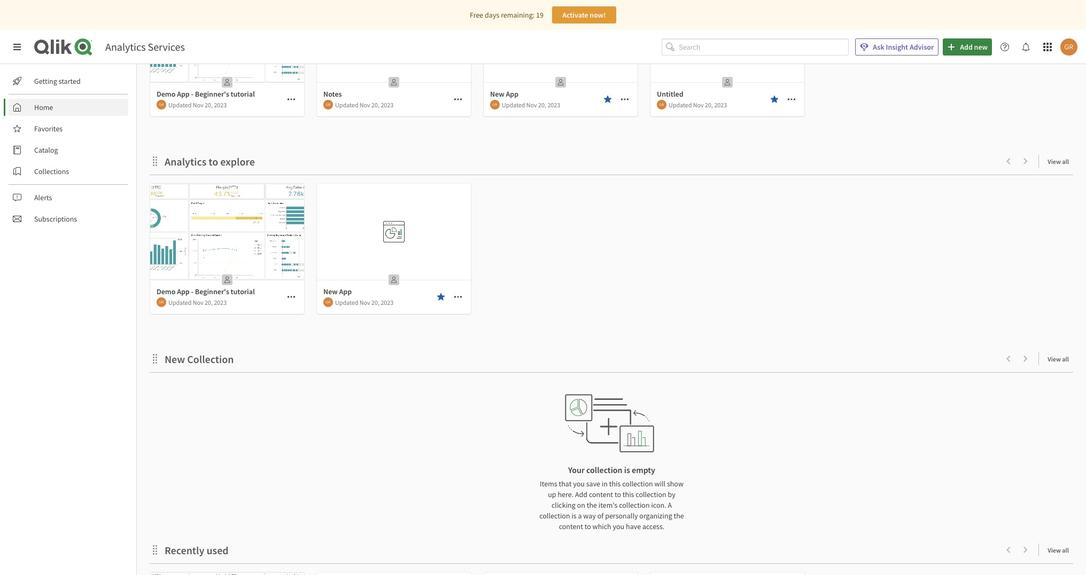 Task type: describe. For each thing, give the bounding box(es) containing it.
add inside dropdown button
[[960, 42, 973, 52]]

ask insight advisor
[[873, 42, 934, 52]]

move collection image
[[150, 354, 160, 364]]

0 horizontal spatial remove from favorites image
[[437, 293, 445, 302]]

show
[[667, 480, 684, 489]]

3 qlik sense app image from the top
[[150, 573, 304, 576]]

favorites
[[34, 124, 63, 134]]

getting started
[[34, 76, 81, 86]]

beginner's for new app
[[195, 287, 229, 297]]

save
[[586, 480, 601, 489]]

way
[[584, 512, 596, 521]]

clicking
[[552, 501, 576, 511]]

on
[[577, 501, 585, 511]]

move collection image for recently
[[150, 545, 160, 556]]

beginner's for notes
[[195, 89, 229, 99]]

getting
[[34, 76, 57, 86]]

collection
[[187, 353, 234, 366]]

catalog link
[[9, 142, 128, 159]]

2 horizontal spatial new
[[490, 89, 505, 99]]

0 vertical spatial greg robinson image
[[1061, 39, 1078, 56]]

free
[[470, 10, 484, 20]]

insight
[[886, 42, 909, 52]]

view all for recently used
[[1048, 547, 1069, 555]]

- for new app
[[191, 287, 194, 297]]

new
[[975, 42, 988, 52]]

alerts link
[[9, 189, 128, 206]]

19
[[536, 10, 544, 20]]

analytics services
[[105, 40, 185, 53]]

up
[[548, 490, 556, 500]]

view all link for recently used
[[1048, 544, 1074, 557]]

analytics for analytics to explore
[[165, 155, 207, 168]]

greg robinson image for untitled
[[657, 100, 667, 110]]

0 vertical spatial the
[[587, 501, 597, 511]]

1 horizontal spatial new app
[[490, 89, 519, 99]]

1 horizontal spatial new
[[324, 287, 338, 297]]

0 horizontal spatial content
[[559, 522, 583, 532]]

qlik sense app image for notes
[[150, 0, 304, 82]]

days
[[485, 10, 500, 20]]

1 horizontal spatial the
[[674, 512, 684, 521]]

your collection is empty items that you save in this collection will show up here. add content to this collection by clicking on the item's collection icon. a collection is a way of personally organizing the content to which you have access.
[[540, 465, 684, 532]]

qlik sense app image for new app
[[150, 184, 304, 280]]

started
[[59, 76, 81, 86]]

Search text field
[[679, 38, 849, 56]]

analytics to explore
[[165, 155, 255, 168]]

your
[[568, 465, 585, 476]]

2 vertical spatial new
[[165, 353, 185, 366]]

collections
[[34, 167, 69, 176]]

ask insight advisor button
[[856, 39, 939, 56]]

collection up personally
[[619, 501, 650, 511]]

subscriptions link
[[9, 211, 128, 228]]

item's
[[599, 501, 618, 511]]

1 horizontal spatial is
[[624, 465, 630, 476]]

view all link for new collection
[[1048, 352, 1074, 366]]

explore
[[220, 155, 255, 168]]

1 vertical spatial this
[[623, 490, 634, 500]]

searchbar element
[[662, 38, 849, 56]]

demo for notes
[[157, 89, 176, 99]]

0 vertical spatial this
[[609, 480, 621, 489]]

free days remaining: 19
[[470, 10, 544, 20]]

0 horizontal spatial new app
[[324, 287, 352, 297]]

in
[[602, 480, 608, 489]]

advisor
[[910, 42, 934, 52]]

activate
[[563, 10, 589, 20]]

2 more actions image from the left
[[788, 95, 796, 104]]

collection down empty
[[623, 480, 653, 489]]

which
[[593, 522, 612, 532]]

collection down clicking
[[540, 512, 570, 521]]

collections link
[[9, 163, 128, 180]]



Task type: vqa. For each thing, say whether or not it's contained in the screenshot.
owner within filters region
no



Task type: locate. For each thing, give the bounding box(es) containing it.
used
[[207, 544, 229, 558]]

0 vertical spatial move collection image
[[150, 156, 160, 167]]

subscriptions
[[34, 214, 77, 224]]

0 vertical spatial you
[[573, 480, 585, 489]]

1 horizontal spatial analytics
[[165, 155, 207, 168]]

1 horizontal spatial you
[[613, 522, 625, 532]]

2 horizontal spatial greg robinson image
[[1061, 39, 1078, 56]]

0 horizontal spatial add
[[575, 490, 588, 500]]

app
[[177, 89, 190, 99], [506, 89, 519, 99], [177, 287, 190, 297], [339, 287, 352, 297]]

1 view all link from the top
[[1048, 155, 1074, 168]]

2 view all from the top
[[1048, 356, 1069, 364]]

0 vertical spatial view all
[[1048, 158, 1069, 166]]

1 vertical spatial view
[[1048, 356, 1061, 364]]

analytics left explore
[[165, 155, 207, 168]]

new collection link
[[165, 353, 238, 366]]

1 horizontal spatial more actions image
[[788, 95, 796, 104]]

view all for new collection
[[1048, 356, 1069, 364]]

updated nov 20, 2023
[[168, 101, 227, 109], [335, 101, 394, 109], [502, 101, 561, 109], [669, 101, 727, 109], [168, 299, 227, 307], [335, 299, 394, 307]]

the down by
[[674, 512, 684, 521]]

all for analytics to explore
[[1063, 158, 1069, 166]]

tutorial
[[231, 89, 255, 99], [231, 287, 255, 297]]

0 vertical spatial view
[[1048, 158, 1061, 166]]

to
[[209, 155, 218, 168], [615, 490, 621, 500], [585, 522, 591, 532]]

view
[[1048, 158, 1061, 166], [1048, 356, 1061, 364], [1048, 547, 1061, 555]]

activate now! link
[[552, 6, 617, 24]]

services
[[148, 40, 185, 53]]

2 view all link from the top
[[1048, 352, 1074, 366]]

0 horizontal spatial to
[[209, 155, 218, 168]]

1 vertical spatial add
[[575, 490, 588, 500]]

view for recently used
[[1048, 547, 1061, 555]]

all for recently used
[[1063, 547, 1069, 555]]

recently used
[[165, 544, 229, 558]]

1 beginner's from the top
[[195, 89, 229, 99]]

2 vertical spatial view all link
[[1048, 544, 1074, 557]]

updated
[[168, 101, 192, 109], [335, 101, 359, 109], [502, 101, 525, 109], [669, 101, 692, 109], [168, 299, 192, 307], [335, 299, 359, 307]]

analytics services element
[[105, 40, 185, 53]]

to down way
[[585, 522, 591, 532]]

ask
[[873, 42, 885, 52]]

view all for analytics to explore
[[1048, 158, 1069, 166]]

2 vertical spatial to
[[585, 522, 591, 532]]

add inside your collection is empty items that you save in this collection will show up here. add content to this collection by clicking on the item's collection icon. a collection is a way of personally organizing the content to which you have access.
[[575, 490, 588, 500]]

2 horizontal spatial to
[[615, 490, 621, 500]]

1 vertical spatial tutorial
[[231, 287, 255, 297]]

0 horizontal spatial the
[[587, 501, 597, 511]]

0 vertical spatial to
[[209, 155, 218, 168]]

2 vertical spatial view all
[[1048, 547, 1069, 555]]

1 vertical spatial to
[[615, 490, 621, 500]]

2 move collection image from the top
[[150, 545, 160, 556]]

0 horizontal spatial greg robinson image
[[157, 298, 166, 307]]

to up item's
[[615, 490, 621, 500]]

add left new
[[960, 42, 973, 52]]

1 vertical spatial beginner's
[[195, 287, 229, 297]]

a
[[668, 501, 672, 511]]

2 demo app - beginner's tutorial from the top
[[157, 287, 255, 297]]

1 vertical spatial qlik sense app image
[[150, 184, 304, 280]]

analytics to explore link
[[165, 155, 259, 168]]

1 vertical spatial demo
[[157, 287, 176, 297]]

1 vertical spatial analytics
[[165, 155, 207, 168]]

tutorial for new app
[[231, 287, 255, 297]]

demo app - beginner's tutorial for notes
[[157, 89, 255, 99]]

analytics for analytics services
[[105, 40, 146, 53]]

0 vertical spatial all
[[1063, 158, 1069, 166]]

catalog
[[34, 145, 58, 155]]

by
[[668, 490, 676, 500]]

20,
[[205, 101, 213, 109], [372, 101, 380, 109], [539, 101, 546, 109], [705, 101, 713, 109], [205, 299, 213, 307], [372, 299, 380, 307]]

content
[[589, 490, 613, 500], [559, 522, 583, 532]]

view all link
[[1048, 155, 1074, 168], [1048, 352, 1074, 366], [1048, 544, 1074, 557]]

2 qlik sense app image from the top
[[150, 184, 304, 280]]

3 view from the top
[[1048, 547, 1061, 555]]

3 view all from the top
[[1048, 547, 1069, 555]]

0 vertical spatial qlik sense app image
[[150, 0, 304, 82]]

view for new collection
[[1048, 356, 1061, 364]]

access.
[[643, 522, 665, 532]]

0 vertical spatial new
[[490, 89, 505, 99]]

analytics left services
[[105, 40, 146, 53]]

1 vertical spatial view all
[[1048, 356, 1069, 364]]

this
[[609, 480, 621, 489], [623, 490, 634, 500]]

0 vertical spatial tutorial
[[231, 89, 255, 99]]

2 all from the top
[[1063, 356, 1069, 364]]

close sidebar menu image
[[13, 43, 21, 51]]

1 all from the top
[[1063, 158, 1069, 166]]

1 vertical spatial demo app - beginner's tutorial
[[157, 287, 255, 297]]

all
[[1063, 158, 1069, 166], [1063, 356, 1069, 364], [1063, 547, 1069, 555]]

content down a
[[559, 522, 583, 532]]

a
[[578, 512, 582, 521]]

1 vertical spatial is
[[572, 512, 577, 521]]

greg robinson image
[[1061, 39, 1078, 56], [657, 100, 667, 110], [157, 298, 166, 307]]

demo app - beginner's tutorial for new app
[[157, 287, 255, 297]]

untitled
[[657, 89, 684, 99]]

personally
[[605, 512, 638, 521]]

1 horizontal spatial this
[[623, 490, 634, 500]]

0 vertical spatial content
[[589, 490, 613, 500]]

2 view from the top
[[1048, 356, 1061, 364]]

of
[[598, 512, 604, 521]]

1 vertical spatial view all link
[[1048, 352, 1074, 366]]

personal element
[[219, 74, 236, 91], [386, 74, 403, 91], [552, 74, 569, 91], [719, 74, 736, 91], [219, 272, 236, 289], [386, 272, 403, 289]]

-
[[191, 89, 194, 99], [191, 287, 194, 297]]

3 view all link from the top
[[1048, 544, 1074, 557]]

0 vertical spatial demo
[[157, 89, 176, 99]]

1 more actions image from the left
[[454, 95, 463, 104]]

1 horizontal spatial remove from favorites image
[[604, 95, 612, 104]]

0 horizontal spatial is
[[572, 512, 577, 521]]

view for analytics to explore
[[1048, 158, 1061, 166]]

1 vertical spatial new app
[[324, 287, 352, 297]]

collection
[[587, 465, 623, 476], [623, 480, 653, 489], [636, 490, 667, 500], [619, 501, 650, 511], [540, 512, 570, 521]]

you
[[573, 480, 585, 489], [613, 522, 625, 532]]

0 horizontal spatial new
[[165, 353, 185, 366]]

new collection
[[165, 353, 234, 366]]

3 all from the top
[[1063, 547, 1069, 555]]

1 vertical spatial the
[[674, 512, 684, 521]]

demo for new app
[[157, 287, 176, 297]]

you down personally
[[613, 522, 625, 532]]

more actions image
[[287, 95, 296, 104], [621, 95, 629, 104], [287, 293, 296, 302], [454, 293, 463, 302]]

1 view from the top
[[1048, 158, 1061, 166]]

2 vertical spatial view
[[1048, 547, 1061, 555]]

content down the in
[[589, 490, 613, 500]]

now!
[[590, 10, 606, 20]]

remaining:
[[501, 10, 535, 20]]

1 tutorial from the top
[[231, 89, 255, 99]]

new app
[[490, 89, 519, 99], [324, 287, 352, 297]]

1 vertical spatial new
[[324, 287, 338, 297]]

greg robinson image for demo app - beginner's tutorial
[[157, 298, 166, 307]]

getting started link
[[9, 73, 128, 90]]

2 vertical spatial all
[[1063, 547, 1069, 555]]

0 vertical spatial view all link
[[1048, 155, 1074, 168]]

view all
[[1048, 158, 1069, 166], [1048, 356, 1069, 364], [1048, 547, 1069, 555]]

home
[[34, 103, 53, 112]]

recently
[[165, 544, 204, 558]]

1 horizontal spatial greg robinson image
[[657, 100, 667, 110]]

greg robinson element
[[157, 100, 166, 110], [324, 100, 333, 110], [490, 100, 500, 110], [657, 100, 667, 110], [157, 298, 166, 307], [324, 298, 333, 307]]

1 view all from the top
[[1048, 158, 1069, 166]]

demo app - beginner's tutorial
[[157, 89, 255, 99], [157, 287, 255, 297]]

0 vertical spatial demo app - beginner's tutorial
[[157, 89, 255, 99]]

1 vertical spatial -
[[191, 287, 194, 297]]

0 vertical spatial new app
[[490, 89, 519, 99]]

add new
[[960, 42, 988, 52]]

items
[[540, 480, 558, 489]]

qlik sense app image
[[150, 0, 304, 82], [150, 184, 304, 280], [150, 573, 304, 576]]

move collection image
[[150, 156, 160, 167], [150, 545, 160, 556]]

is
[[624, 465, 630, 476], [572, 512, 577, 521]]

view all link for analytics to explore
[[1048, 155, 1074, 168]]

0 horizontal spatial you
[[573, 480, 585, 489]]

0 vertical spatial beginner's
[[195, 89, 229, 99]]

0 vertical spatial add
[[960, 42, 973, 52]]

1 move collection image from the top
[[150, 156, 160, 167]]

1 horizontal spatial content
[[589, 490, 613, 500]]

have
[[626, 522, 641, 532]]

0 vertical spatial is
[[624, 465, 630, 476]]

organizing
[[640, 512, 673, 521]]

recently used link
[[165, 544, 233, 558]]

add new button
[[943, 39, 992, 56]]

greg robinson image
[[157, 100, 166, 110], [324, 100, 333, 110], [490, 100, 500, 110], [324, 298, 333, 307]]

this up personally
[[623, 490, 634, 500]]

0 vertical spatial analytics
[[105, 40, 146, 53]]

collection up icon. on the right bottom
[[636, 490, 667, 500]]

1 vertical spatial move collection image
[[150, 545, 160, 556]]

1 vertical spatial greg robinson image
[[657, 100, 667, 110]]

0 horizontal spatial more actions image
[[454, 95, 463, 104]]

2023
[[214, 101, 227, 109], [381, 101, 394, 109], [548, 101, 561, 109], [715, 101, 727, 109], [214, 299, 227, 307], [381, 299, 394, 307]]

home link
[[9, 99, 128, 116]]

2 demo from the top
[[157, 287, 176, 297]]

new
[[490, 89, 505, 99], [324, 287, 338, 297], [165, 353, 185, 366]]

1 - from the top
[[191, 89, 194, 99]]

0 horizontal spatial analytics
[[105, 40, 146, 53]]

1 horizontal spatial add
[[960, 42, 973, 52]]

here.
[[558, 490, 574, 500]]

1 vertical spatial you
[[613, 522, 625, 532]]

beginner's
[[195, 89, 229, 99], [195, 287, 229, 297]]

move collection image for analytics
[[150, 156, 160, 167]]

add up on at the bottom of page
[[575, 490, 588, 500]]

notes
[[324, 89, 342, 99]]

2 beginner's from the top
[[195, 287, 229, 297]]

favorites link
[[9, 120, 128, 137]]

main content
[[133, 0, 1087, 576]]

is left empty
[[624, 465, 630, 476]]

0 vertical spatial -
[[191, 89, 194, 99]]

2 vertical spatial greg robinson image
[[157, 298, 166, 307]]

the
[[587, 501, 597, 511], [674, 512, 684, 521]]

navigation pane element
[[0, 68, 136, 232]]

alerts
[[34, 193, 52, 203]]

1 vertical spatial content
[[559, 522, 583, 532]]

- for notes
[[191, 89, 194, 99]]

0 horizontal spatial this
[[609, 480, 621, 489]]

analytics
[[105, 40, 146, 53], [165, 155, 207, 168]]

the right on at the bottom of page
[[587, 501, 597, 511]]

demo
[[157, 89, 176, 99], [157, 287, 176, 297]]

that
[[559, 480, 572, 489]]

2 - from the top
[[191, 287, 194, 297]]

will
[[655, 480, 666, 489]]

nov
[[193, 101, 204, 109], [360, 101, 370, 109], [527, 101, 537, 109], [693, 101, 704, 109], [193, 299, 204, 307], [360, 299, 370, 307]]

this right the in
[[609, 480, 621, 489]]

more actions image
[[454, 95, 463, 104], [788, 95, 796, 104]]

2 tutorial from the top
[[231, 287, 255, 297]]

empty
[[632, 465, 656, 476]]

1 horizontal spatial to
[[585, 522, 591, 532]]

you right "that"
[[573, 480, 585, 489]]

main content containing analytics to explore
[[133, 0, 1087, 576]]

remove from favorites image
[[604, 95, 612, 104], [771, 95, 779, 104], [437, 293, 445, 302]]

activate now!
[[563, 10, 606, 20]]

icon.
[[652, 501, 667, 511]]

1 demo app - beginner's tutorial from the top
[[157, 89, 255, 99]]

1 demo from the top
[[157, 89, 176, 99]]

collection up the in
[[587, 465, 623, 476]]

1 vertical spatial all
[[1063, 356, 1069, 364]]

1 qlik sense app image from the top
[[150, 0, 304, 82]]

tutorial for notes
[[231, 89, 255, 99]]

add
[[960, 42, 973, 52], [575, 490, 588, 500]]

2 horizontal spatial remove from favorites image
[[771, 95, 779, 104]]

is left a
[[572, 512, 577, 521]]

2 vertical spatial qlik sense app image
[[150, 573, 304, 576]]

to left explore
[[209, 155, 218, 168]]

all for new collection
[[1063, 356, 1069, 364]]



